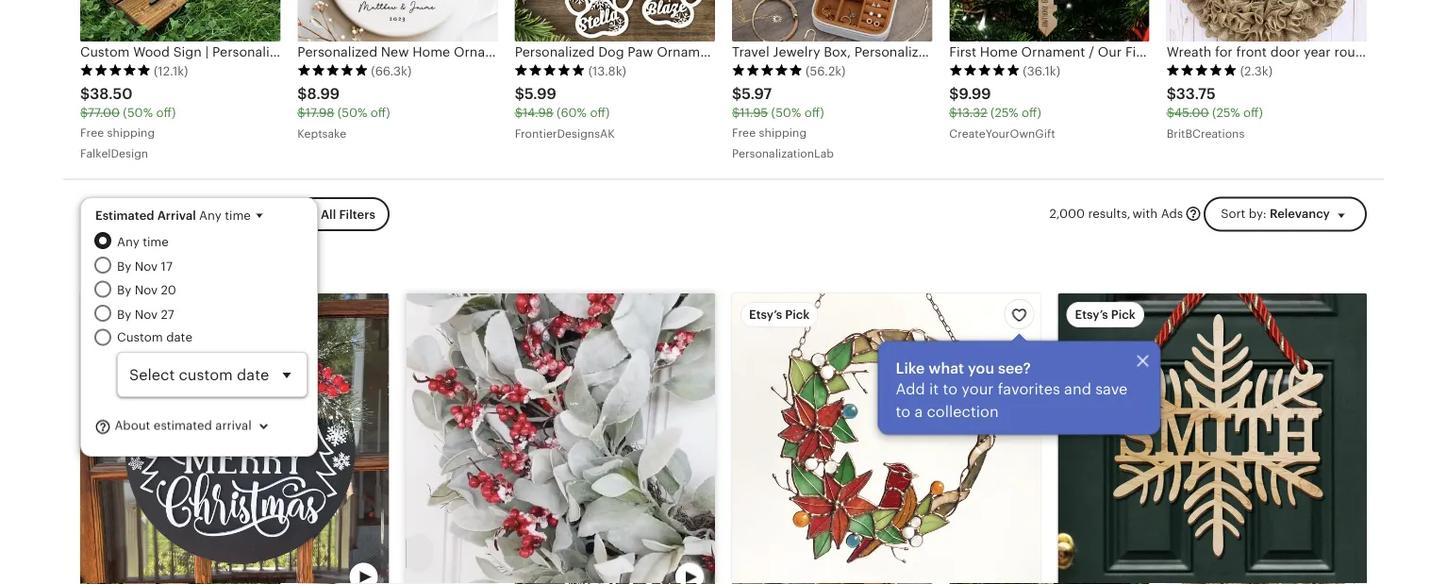 Task type: describe. For each thing, give the bounding box(es) containing it.
add
[[896, 381, 925, 398]]

$ 5.99 $ 14.98 (60% off) frontierdesignsak
[[515, 86, 615, 141]]

nov for 20
[[135, 283, 158, 298]]

$ up britbcreations
[[1167, 106, 1175, 120]]

33.75
[[1177, 86, 1216, 103]]

select an estimated delivery date option group
[[94, 233, 308, 398]]

0 vertical spatial any
[[199, 209, 221, 223]]

by for by nov 20
[[117, 283, 131, 298]]

5.97
[[742, 86, 772, 103]]

sort by: relevancy
[[1221, 207, 1330, 221]]

by for by nov 17
[[117, 259, 131, 273]]

1 etsy's pick link from the left
[[732, 294, 1041, 584]]

bestseller link
[[80, 294, 389, 584]]

personalizationlab
[[732, 147, 834, 160]]

11.95
[[740, 106, 768, 120]]

date
[[166, 331, 192, 345]]

etsy's pick for 1st etsy's pick link from right
[[1075, 308, 1136, 322]]

pick for red wreath flower bird suncatcher home decor nature ornament window wall hangings cling art stain glass image
[[785, 308, 810, 322]]

$ up frontierdesignsak
[[515, 106, 523, 120]]

pick for snowflake door hanger, christmas decor, christmas decorations, holiday decor, farmhouse christmas, rustic christmas, holiday door hanger image
[[1111, 308, 1136, 322]]

collection
[[927, 403, 999, 420]]

product video element for 'frosted red berries and lambs ear christmas holiday wreath for front door, rustic farmhouse wall decor, christmas gift for home, with ribbon' image
[[406, 294, 715, 584]]

by nov 27
[[117, 308, 174, 322]]

2 etsy's pick link from the left
[[1058, 294, 1367, 584]]

wreath for front door year round, burlap wreath with initial, personalized gift, for fall, farmhouse, housewarming wedding, outdoor decor image
[[1167, 0, 1367, 42]]

off) for 9.99
[[1022, 106, 1042, 120]]

with ads
[[1133, 207, 1183, 221]]

off) for 5.99
[[590, 106, 610, 120]]

first home ornament / our first christmas / new home gift / housewarming gift / christmas ornament / first home gift / wood key ornament image
[[950, 0, 1150, 42]]

estimated arrival any time
[[95, 209, 251, 223]]

keptsake
[[298, 128, 346, 141]]

estimated
[[154, 419, 212, 433]]

$ 9.99 $ 13.32 (25% off) createyourowngift
[[950, 86, 1056, 141]]

5 out of 5 stars image for 5.99
[[515, 64, 586, 77]]

5.99
[[525, 86, 557, 103]]

(12.1k)
[[154, 64, 188, 78]]

about estimated arrival button
[[94, 409, 287, 445]]

frontierdesignsak
[[515, 128, 615, 141]]

20
[[161, 283, 176, 298]]

shipping for 38.50
[[107, 127, 155, 139]]

travel jewelry box, personalized gifts for her, christmas gifts, engraved jewelry case, birthday gifts for women, leather jewelry organizer image
[[732, 0, 933, 42]]

$ up 77.00
[[80, 86, 90, 103]]

5 out of 5 stars image for 38.50
[[80, 64, 151, 77]]

see?
[[998, 360, 1031, 377]]

estimated
[[95, 209, 154, 223]]

nov for 17
[[135, 259, 158, 273]]

$ up 'createyourowngift' on the top right of page
[[950, 106, 957, 120]]

(50% for 5.97
[[771, 106, 801, 120]]

by nov 17
[[117, 259, 173, 273]]

$ up the 14.98 on the left
[[515, 86, 525, 103]]

createyourowngift
[[950, 128, 1056, 141]]

2,000
[[1050, 207, 1085, 221]]

free for 38.50
[[80, 127, 104, 139]]

save
[[1096, 381, 1128, 398]]

off) for 38.50
[[156, 106, 176, 120]]

(2.3k)
[[1240, 64, 1273, 78]]

shipping for 5.97
[[759, 127, 807, 139]]

5 out of 5 stars image for 8.99
[[298, 64, 368, 77]]

you
[[968, 360, 995, 377]]

$ 33.75 $ 45.00 (25% off) britbcreations
[[1167, 86, 1263, 141]]

38.50
[[90, 86, 132, 103]]

like what you see? add it to your favorites and save to a collection
[[896, 360, 1128, 420]]

personalized dog paw ornament | custom pet christmas ornament | animal 2023 ornament image
[[515, 0, 715, 42]]

all filters button
[[287, 198, 390, 232]]

etsy's for second etsy's pick link from the right
[[749, 308, 782, 322]]

(13.8k)
[[588, 64, 626, 78]]

1 horizontal spatial time
[[225, 209, 251, 223]]

13.32
[[957, 106, 988, 120]]



Task type: vqa. For each thing, say whether or not it's contained in the screenshot.


Task type: locate. For each thing, give the bounding box(es) containing it.
1 product video element from the left
[[80, 294, 389, 584]]

free inside "$ 5.97 $ 11.95 (50% off) free shipping personalizationlab"
[[732, 127, 756, 139]]

5 out of 5 stars image up 5.99
[[515, 64, 586, 77]]

2 (50% from the left
[[338, 106, 367, 120]]

arrival
[[215, 419, 252, 433]]

relevancy
[[1270, 207, 1330, 221]]

(25% up 'createyourowngift' on the top right of page
[[991, 106, 1019, 120]]

snowflake door hanger, christmas decor, christmas decorations, holiday decor, farmhouse christmas, rustic christmas, holiday door hanger image
[[1058, 294, 1367, 584]]

9.99
[[959, 86, 991, 103]]

4 5 out of 5 stars image from the left
[[732, 64, 803, 77]]

2 product video element from the left
[[406, 294, 715, 584]]

arrival
[[157, 209, 196, 223]]

shipping inside $ 38.50 $ 77.00 (50% off) free shipping falkeldesign
[[107, 127, 155, 139]]

1 horizontal spatial to
[[943, 381, 958, 398]]

1 off) from the left
[[156, 106, 176, 120]]

2,000 results,
[[1050, 207, 1131, 221]]

17
[[161, 259, 173, 273]]

etsy's
[[749, 308, 782, 322], [1075, 308, 1108, 322]]

falkeldesign
[[80, 147, 148, 160]]

1 by from the top
[[117, 259, 131, 273]]

$ up 11.95
[[732, 86, 742, 103]]

by nov 17 link
[[117, 257, 308, 275]]

nov
[[135, 259, 158, 273], [135, 283, 158, 298], [135, 308, 158, 322]]

1 vertical spatial to
[[896, 403, 911, 420]]

$ up personalizationlab
[[732, 106, 740, 120]]

17.98
[[305, 106, 334, 120]]

1 pick from the left
[[785, 308, 810, 322]]

custom wood sign | personalized family name sign | last name pallet sign | wedding gift | home wall decor | anniversary gift image
[[80, 0, 281, 42]]

2 etsy's from the left
[[1075, 308, 1108, 322]]

0 vertical spatial nov
[[135, 259, 158, 273]]

by down any time
[[117, 259, 131, 273]]

off) inside $ 33.75 $ 45.00 (25% off) britbcreations
[[1244, 106, 1263, 120]]

off) inside $ 8.99 $ 17.98 (50% off) keptsake
[[371, 106, 390, 120]]

1 horizontal spatial etsy's pick link
[[1058, 294, 1367, 584]]

1 horizontal spatial (50%
[[338, 106, 367, 120]]

free inside $ 38.50 $ 77.00 (50% off) free shipping falkeldesign
[[80, 127, 104, 139]]

all
[[321, 208, 336, 222]]

4 off) from the left
[[805, 106, 824, 120]]

(50% for 8.99
[[338, 106, 367, 120]]

off) up 'createyourowngift' on the top right of page
[[1022, 106, 1042, 120]]

0 horizontal spatial to
[[896, 403, 911, 420]]

3 off) from the left
[[590, 106, 610, 120]]

2 horizontal spatial (50%
[[771, 106, 801, 120]]

1 horizontal spatial pick
[[1111, 308, 1136, 322]]

about estimated arrival
[[111, 419, 252, 433]]

$ 38.50 $ 77.00 (50% off) free shipping falkeldesign
[[80, 86, 176, 160]]

0 horizontal spatial shipping
[[107, 127, 155, 139]]

5 out of 5 stars image up 38.50 on the top of the page
[[80, 64, 151, 77]]

$ up the falkeldesign
[[80, 106, 88, 120]]

to right it
[[943, 381, 958, 398]]

1 horizontal spatial product video element
[[406, 294, 715, 584]]

time up by nov 17
[[143, 235, 169, 249]]

christmas front door decor | front door hanger | wood door hanger | christmas wreath image
[[80, 294, 389, 584]]

bestseller
[[97, 308, 155, 322]]

off) down (56.2k)
[[805, 106, 824, 120]]

0 horizontal spatial any
[[117, 235, 139, 249]]

product video element
[[80, 294, 389, 584], [406, 294, 715, 584]]

2 shipping from the left
[[759, 127, 807, 139]]

2 off) from the left
[[371, 106, 390, 120]]

custom
[[117, 331, 163, 345]]

your
[[962, 381, 994, 398]]

off) down (2.3k)
[[1244, 106, 1263, 120]]

1 horizontal spatial free
[[732, 127, 756, 139]]

5 out of 5 stars image for 33.75
[[1167, 64, 1238, 77]]

14.98
[[523, 106, 554, 120]]

2 (25% from the left
[[1212, 106, 1240, 120]]

0 horizontal spatial time
[[143, 235, 169, 249]]

by
[[117, 259, 131, 273], [117, 283, 131, 298], [117, 308, 131, 322]]

(50%
[[123, 106, 153, 120], [338, 106, 367, 120], [771, 106, 801, 120]]

3 5 out of 5 stars image from the left
[[515, 64, 586, 77]]

$ up the "17.98" at the top
[[298, 86, 307, 103]]

free for 5.97
[[732, 127, 756, 139]]

$
[[80, 86, 90, 103], [298, 86, 307, 103], [515, 86, 525, 103], [732, 86, 742, 103], [950, 86, 959, 103], [1167, 86, 1177, 103], [80, 106, 88, 120], [298, 106, 305, 120], [515, 106, 523, 120], [732, 106, 740, 120], [950, 106, 957, 120], [1167, 106, 1175, 120]]

nov for 27
[[135, 308, 158, 322]]

1 free from the left
[[80, 127, 104, 139]]

0 horizontal spatial etsy's pick
[[749, 308, 810, 322]]

3 (50% from the left
[[771, 106, 801, 120]]

pick
[[785, 308, 810, 322], [1111, 308, 1136, 322]]

about
[[115, 419, 150, 433]]

45.00
[[1175, 106, 1209, 120]]

2 vertical spatial by
[[117, 308, 131, 322]]

with
[[1133, 207, 1158, 221]]

0 vertical spatial to
[[943, 381, 958, 398]]

0 horizontal spatial (50%
[[123, 106, 153, 120]]

any down estimated
[[117, 235, 139, 249]]

free
[[80, 127, 104, 139], [732, 127, 756, 139]]

(50% down 38.50 on the top of the page
[[123, 106, 153, 120]]

(50% inside $ 38.50 $ 77.00 (50% off) free shipping falkeldesign
[[123, 106, 153, 120]]

and
[[1064, 381, 1092, 398]]

shipping inside "$ 5.97 $ 11.95 (50% off) free shipping personalizationlab"
[[759, 127, 807, 139]]

(60%
[[557, 106, 587, 120]]

$ up keptsake
[[298, 106, 305, 120]]

(36.1k)
[[1023, 64, 1061, 78]]

britbcreations
[[1167, 128, 1245, 141]]

(50% right the "17.98" at the top
[[338, 106, 367, 120]]

(25% for 33.75
[[1212, 106, 1240, 120]]

2 free from the left
[[732, 127, 756, 139]]

0 vertical spatial time
[[225, 209, 251, 223]]

1 horizontal spatial shipping
[[759, 127, 807, 139]]

off) for 5.97
[[805, 106, 824, 120]]

(25%
[[991, 106, 1019, 120], [1212, 106, 1240, 120]]

0 vertical spatial by
[[117, 259, 131, 273]]

off) inside $ 38.50 $ 77.00 (50% off) free shipping falkeldesign
[[156, 106, 176, 120]]

1 vertical spatial any
[[117, 235, 139, 249]]

2 pick from the left
[[1111, 308, 1136, 322]]

5 out of 5 stars image up 33.75
[[1167, 64, 1238, 77]]

nov left "20" on the left of page
[[135, 283, 158, 298]]

(66.3k)
[[371, 64, 412, 78]]

1 (50% from the left
[[123, 106, 153, 120]]

1 etsy's pick from the left
[[749, 308, 810, 322]]

favorites
[[998, 381, 1060, 398]]

sort
[[1221, 207, 1246, 221]]

2 vertical spatial nov
[[135, 308, 158, 322]]

5 out of 5 stars image for 5.97
[[732, 64, 803, 77]]

free down 77.00
[[80, 127, 104, 139]]

nov left 17
[[135, 259, 158, 273]]

(56.2k)
[[806, 64, 846, 78]]

etsy's for 1st etsy's pick link from right
[[1075, 308, 1108, 322]]

3 by from the top
[[117, 308, 131, 322]]

(25% up britbcreations
[[1212, 106, 1240, 120]]

2 by from the top
[[117, 283, 131, 298]]

etsy's pick for second etsy's pick link from the right
[[749, 308, 810, 322]]

(50% for 38.50
[[123, 106, 153, 120]]

it
[[929, 381, 939, 398]]

5 out of 5 stars image
[[80, 64, 151, 77], [298, 64, 368, 77], [515, 64, 586, 77], [732, 64, 803, 77], [950, 64, 1020, 77], [1167, 64, 1238, 77]]

by up bestseller at the bottom
[[117, 283, 131, 298]]

1 vertical spatial nov
[[135, 283, 158, 298]]

3 nov from the top
[[135, 308, 158, 322]]

1 horizontal spatial any
[[199, 209, 221, 223]]

27
[[161, 308, 174, 322]]

0 horizontal spatial product video element
[[80, 294, 389, 584]]

off) inside the $ 5.99 $ 14.98 (60% off) frontierdesignsak
[[590, 106, 610, 120]]

0 horizontal spatial pick
[[785, 308, 810, 322]]

$ 8.99 $ 17.98 (50% off) keptsake
[[298, 86, 390, 141]]

(50% inside "$ 5.97 $ 11.95 (50% off) free shipping personalizationlab"
[[771, 106, 801, 120]]

any inside select an estimated delivery date option group
[[117, 235, 139, 249]]

off)
[[156, 106, 176, 120], [371, 106, 390, 120], [590, 106, 610, 120], [805, 106, 824, 120], [1022, 106, 1042, 120], [1244, 106, 1263, 120]]

5 5 out of 5 stars image from the left
[[950, 64, 1020, 77]]

5 out of 5 stars image up 8.99
[[298, 64, 368, 77]]

by for by nov 27
[[117, 308, 131, 322]]

(25% inside $ 33.75 $ 45.00 (25% off) britbcreations
[[1212, 106, 1240, 120]]

1 nov from the top
[[135, 259, 158, 273]]

(25% for 9.99
[[991, 106, 1019, 120]]

off) for 8.99
[[371, 106, 390, 120]]

1 vertical spatial by
[[117, 283, 131, 298]]

custom date
[[117, 331, 192, 345]]

(50% inside $ 8.99 $ 17.98 (50% off) keptsake
[[338, 106, 367, 120]]

1 vertical spatial time
[[143, 235, 169, 249]]

time inside select an estimated delivery date option group
[[143, 235, 169, 249]]

1 shipping from the left
[[107, 127, 155, 139]]

by nov 20
[[117, 283, 176, 298]]

red wreath flower bird suncatcher home decor nature ornament window wall hangings cling art stain glass image
[[732, 294, 1041, 584]]

nov left 27
[[135, 308, 158, 322]]

0 horizontal spatial free
[[80, 127, 104, 139]]

by nov 27 link
[[117, 305, 308, 324]]

2 etsy's pick from the left
[[1075, 308, 1136, 322]]

by nov 20 link
[[117, 281, 308, 300]]

off) inside "$ 5.97 $ 11.95 (50% off) free shipping personalizationlab"
[[805, 106, 824, 120]]

1 horizontal spatial (25%
[[1212, 106, 1240, 120]]

personalized new home ornament - new home christmas ornament - wreath new house ornament image
[[298, 0, 498, 42]]

any up any time link
[[199, 209, 221, 223]]

2 nov from the top
[[135, 283, 158, 298]]

0 horizontal spatial etsy's
[[749, 308, 782, 322]]

any
[[199, 209, 221, 223], [117, 235, 139, 249]]

off) for 33.75
[[1244, 106, 1263, 120]]

to
[[943, 381, 958, 398], [896, 403, 911, 420]]

free down 11.95
[[732, 127, 756, 139]]

ads
[[1161, 207, 1183, 221]]

$ up 45.00
[[1167, 86, 1177, 103]]

all filters
[[321, 208, 375, 222]]

frosted red berries and lambs ear christmas holiday wreath for front door, rustic farmhouse wall decor, christmas gift for home, with ribbon image
[[406, 294, 715, 584]]

time up any time link
[[225, 209, 251, 223]]

etsy's pick link
[[732, 294, 1041, 584], [1058, 294, 1367, 584]]

6 5 out of 5 stars image from the left
[[1167, 64, 1238, 77]]

2 5 out of 5 stars image from the left
[[298, 64, 368, 77]]

results,
[[1088, 207, 1131, 221]]

off) inside $ 9.99 $ 13.32 (25% off) createyourowngift
[[1022, 106, 1042, 120]]

1 horizontal spatial etsy's
[[1075, 308, 1108, 322]]

0 horizontal spatial etsy's pick link
[[732, 294, 1041, 584]]

shipping
[[107, 127, 155, 139], [759, 127, 807, 139]]

by up custom
[[117, 308, 131, 322]]

0 horizontal spatial (25%
[[991, 106, 1019, 120]]

a
[[915, 403, 923, 420]]

(50% right 11.95
[[771, 106, 801, 120]]

any time link
[[117, 233, 308, 251]]

$ up '13.32'
[[950, 86, 959, 103]]

tooltip
[[878, 336, 1161, 435]]

5 out of 5 stars image up 5.97
[[732, 64, 803, 77]]

shipping up personalizationlab
[[759, 127, 807, 139]]

$ 5.97 $ 11.95 (50% off) free shipping personalizationlab
[[732, 86, 834, 160]]

(25% inside $ 9.99 $ 13.32 (25% off) createyourowngift
[[991, 106, 1019, 120]]

product video element for christmas front door decor | front door hanger | wood door hanger | christmas wreath image
[[80, 294, 389, 584]]

1 5 out of 5 stars image from the left
[[80, 64, 151, 77]]

1 etsy's from the left
[[749, 308, 782, 322]]

off) right (60%
[[590, 106, 610, 120]]

1 (25% from the left
[[991, 106, 1019, 120]]

5 off) from the left
[[1022, 106, 1042, 120]]

to left the a
[[896, 403, 911, 420]]

off) down the (66.3k)
[[371, 106, 390, 120]]

5 out of 5 stars image up 9.99
[[950, 64, 1020, 77]]

6 off) from the left
[[1244, 106, 1263, 120]]

shipping up the falkeldesign
[[107, 127, 155, 139]]

by:
[[1249, 207, 1267, 221]]

tooltip containing like what you see?
[[878, 336, 1161, 435]]

etsy's pick
[[749, 308, 810, 322], [1075, 308, 1136, 322]]

5 out of 5 stars image for 9.99
[[950, 64, 1020, 77]]

time
[[225, 209, 251, 223], [143, 235, 169, 249]]

1 horizontal spatial etsy's pick
[[1075, 308, 1136, 322]]

like
[[896, 360, 925, 377]]

8.99
[[307, 86, 340, 103]]

off) down (12.1k) at the left top of the page
[[156, 106, 176, 120]]

77.00
[[88, 106, 120, 120]]

any time
[[117, 235, 169, 249]]

filters
[[339, 208, 375, 222]]

what
[[929, 360, 964, 377]]



